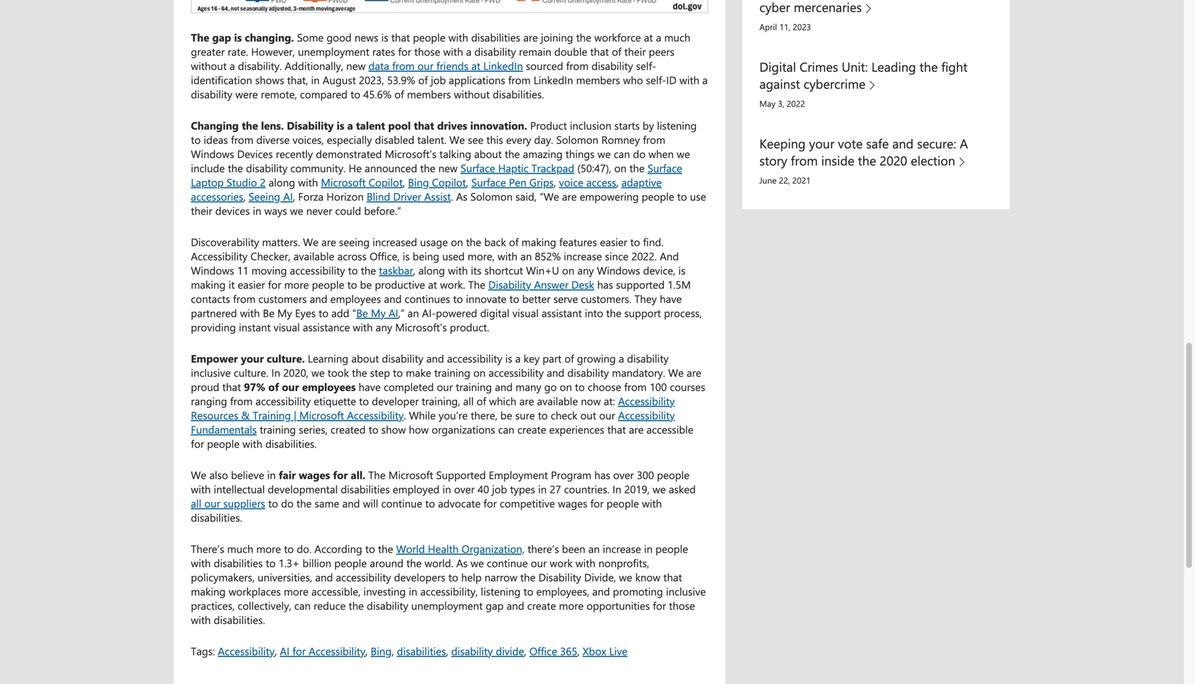 Task type: describe. For each thing, give the bounding box(es) containing it.
our inside there's been an increase in people with disabilities to 1.3+ billion people around the world. as we continue our work with nonprofits, policymakers, universities, and accessibility developers to help narrow the disability divide, we know that making workplaces more accessible, investing in accessibility, listening to employees, and promoting inclusive practices, collectively, can reduce the disability unemployment gap and create more opportunities for those with disabilities.
[[531, 556, 547, 570]]

matters.
[[262, 235, 300, 249]]

disability down workforce
[[592, 59, 633, 73]]

to left innovate
[[453, 292, 463, 306]]

in inside the microsoft supported employment program has over 300 people with intellectual developmental disabilities employed in over 40 job types in 27 countries. in 2019, we asked all our suppliers
[[613, 482, 621, 496]]

and down narrow
[[507, 599, 524, 613]]

gap inside there's been an increase in people with disabilities to 1.3+ billion people around the world. as we continue our work with nonprofits, policymakers, universities, and accessibility developers to help narrow the disability divide, we know that making workplaces more accessible, investing in accessibility, listening to employees, and promoting inclusive practices, collectively, can reduce the disability unemployment gap and create more opportunities for those with disabilities.
[[486, 599, 504, 613]]

we inside learning about disability and accessibility is a key part of growing a disability inclusive culture. in 2020, we took the step to make training on accessibility and disability mandatory. we are proud that
[[311, 366, 325, 380]]

unemployment inside some good news is that people with disabilities are joining the workforce at a much greater rate. however, unemployment rates for those with a disability remain double that of their peers without a disability. additionally, new
[[298, 44, 369, 59]]

2020,
[[283, 366, 309, 380]]

peers
[[649, 44, 674, 59]]

and up reduce
[[315, 570, 333, 585]]

job inside the microsoft supported employment program has over 300 people with intellectual developmental disabilities employed in over 40 job types in 27 countries. in 2019, we asked all our suppliers
[[492, 482, 507, 496]]

learning about disability and accessibility is a key part of growing a disability inclusive culture. in 2020, we took the step to make training on accessibility and disability mandatory. we are proud that
[[191, 351, 701, 394]]

demonstrated
[[316, 147, 382, 161]]

with inside the ," an ai-powered digital visual assistant into the support process, providing instant visual assistance with any microsoft's product.
[[353, 320, 373, 334]]

0 vertical spatial microsoft
[[321, 175, 366, 189]]

leading
[[871, 58, 916, 75]]

training,
[[422, 394, 460, 408]]

1 horizontal spatial be
[[500, 408, 512, 423]]

on inside discoverability matters. we are seeing increased usage on the back of making features easier to find. accessibility checker, available across office, is being used more, with an 852% increase since 2022. and windows 11 moving accessibility to the
[[451, 235, 463, 249]]

1 vertical spatial much
[[227, 542, 253, 556]]

for right accessibility "link" in the left bottom of the page
[[292, 644, 306, 659]]

we left know
[[619, 570, 632, 585]]

used
[[442, 249, 465, 263]]

rates
[[372, 44, 395, 59]]

to left the choose
[[575, 380, 585, 394]]

since
[[605, 249, 629, 263]]

id
[[666, 73, 677, 87]]

1.5m
[[668, 278, 691, 292]]

in left 27
[[538, 482, 547, 496]]

the inside to do the same and will continue to advocate for competitive wages for people with disabilities.
[[296, 496, 312, 511]]

0 horizontal spatial gap
[[212, 30, 231, 44]]

our inside have completed our training and many go on to choose from 100 courses ranging from accessibility etiquette to developer training, all of which are available now at:
[[437, 380, 453, 394]]

at inside , along with its shortcut win+u on any windows device, is making it easier for more people to be productive at work. the
[[428, 278, 437, 292]]

disability up now
[[567, 366, 609, 380]]

accessibility up which
[[489, 366, 544, 380]]

is left changing.
[[234, 30, 242, 44]]

any inside , along with its shortcut win+u on any windows device, is making it easier for more people to be productive at work. the
[[577, 263, 594, 278]]

do inside 'product inclusion starts by listening to ideas from diverse voices, especially disabled talent. we see this every day. solomon romney from windows devices recently demonstrated microsoft's talking about the amazing things we can do when we include the disability community. he announced the new'
[[633, 147, 646, 161]]

to left "better"
[[509, 292, 519, 306]]

support
[[624, 306, 661, 320]]

around
[[370, 556, 403, 570]]

2 my from the left
[[371, 306, 386, 320]]

with inside to do the same and will continue to advocate for competitive wages for people with disabilities.
[[642, 496, 662, 511]]

product inclusion starts by listening to ideas from diverse voices, especially disabled talent. we see this every day. solomon romney from windows devices recently demonstrated microsoft's talking about the amazing things we can do when we include the disability community. he announced the new
[[191, 118, 697, 175]]

create inside there's been an increase in people with disabilities to 1.3+ billion people around the world. as we continue our work with nonprofits, policymakers, universities, and accessibility developers to help narrow the disability divide, we know that making workplaces more accessible, investing in accessibility, listening to employees, and promoting inclusive practices, collectively, can reduce the disability unemployment gap and create more opportunities for those with disabilities.
[[527, 599, 556, 613]]

inclusion
[[570, 118, 611, 133]]

2 vertical spatial ai
[[280, 644, 290, 659]]

of inside discoverability matters. we are seeing increased usage on the back of making features easier to find. accessibility checker, available across office, is being used more, with an 852% increase since 2022. and windows 11 moving accessibility to the
[[509, 235, 519, 249]]

with inside the training series, created to show how organizations can create experiences that are accessible for people with disabilities.
[[242, 437, 262, 451]]

keeping your vote safe and secure: a story from inside the 2020 election link
[[759, 135, 993, 169]]

from right the ideas
[[231, 133, 253, 147]]

to inside sourced from disability self- identification shows that, in august 2023, 53.9% of job applications from linkedin members who self-id with a disability were remote, compared to 45.6% of members without disabilities.
[[350, 87, 360, 101]]

to inside the training series, created to show how organizations can create experiences that are accessible for people with disabilities.
[[369, 423, 378, 437]]

remote,
[[261, 87, 297, 101]]

policymakers,
[[191, 570, 255, 585]]

more up universities,
[[256, 542, 281, 556]]

on right (50:47), at the top of the page
[[614, 161, 627, 175]]

accessibility down product.
[[447, 351, 502, 366]]

is inside discoverability matters. we are seeing increased usage on the back of making features easier to find. accessibility checker, available across office, is being used more, with an 852% increase since 2022. and windows 11 moving accessibility to the
[[403, 249, 410, 263]]

sure
[[515, 408, 535, 423]]

we inside the microsoft supported employment program has over 300 people with intellectual developmental disabilities employed in over 40 job types in 27 countries. in 2019, we asked all our suppliers
[[653, 482, 666, 496]]

an inside there's been an increase in people with disabilities to 1.3+ billion people around the world. as we continue our work with nonprofits, policymakers, universities, and accessibility developers to help narrow the disability divide, we know that making workplaces more accessible, investing in accessibility, listening to employees, and promoting inclusive practices, collectively, can reduce the disability unemployment gap and create more opportunities for those with disabilities.
[[588, 542, 600, 556]]

adaptive accessories link
[[191, 175, 662, 204]]

the microsoft supported employment program has over 300 people with intellectual developmental disabilities employed in over 40 job types in 27 countries. in 2019, we asked all our suppliers
[[191, 468, 696, 511]]

same
[[315, 496, 339, 511]]

is up 'demonstrated'
[[337, 118, 344, 133]]

that inside the training series, created to show how organizations can create experiences that are accessible for people with disabilities.
[[607, 423, 626, 437]]

practices,
[[191, 599, 235, 613]]

to down seeing
[[348, 263, 358, 278]]

disability inside there's been an increase in people with disabilities to 1.3+ billion people around the world. as we continue our work with nonprofits, policymakers, universities, and accessibility developers to help narrow the disability divide, we know that making workplaces more accessible, investing in accessibility, listening to employees, and promoting inclusive practices, collectively, can reduce the disability unemployment gap and create more opportunities for those with disabilities.
[[538, 570, 581, 585]]

to left 1.3+
[[266, 556, 276, 570]]

created
[[331, 423, 366, 437]]

safe
[[866, 135, 889, 152]]

diverse
[[256, 133, 290, 147]]

remain
[[519, 44, 551, 59]]

day.
[[534, 133, 553, 147]]

of right the 97%
[[268, 380, 279, 394]]

a up applications
[[466, 44, 471, 59]]

in inside sourced from disability self- identification shows that, in august 2023, 53.9% of job applications from linkedin members who self-id with a disability were remote, compared to 45.6% of members without disabilities.
[[311, 73, 320, 87]]

collectively,
[[238, 599, 291, 613]]

11,
[[779, 21, 790, 32]]

graph showing the changes in workforce participation ratio image
[[191, 0, 708, 13]]

2021
[[792, 174, 811, 186]]

additionally,
[[285, 59, 343, 73]]

more,
[[468, 249, 495, 263]]

against
[[759, 75, 800, 92]]

disabilities inside there's been an increase in people with disabilities to 1.3+ billion people around the world. as we continue our work with nonprofits, policymakers, universities, and accessibility developers to help narrow the disability divide, we know that making workplaces more accessible, investing in accessibility, listening to employees, and promoting inclusive practices, collectively, can reduce the disability unemployment gap and create more opportunities for those with disabilities.
[[214, 556, 263, 570]]

0 horizontal spatial members
[[407, 87, 451, 101]]

for inside , along with its shortcut win+u on any windows device, is making it easier for more people to be productive at work. the
[[268, 278, 281, 292]]

a left key
[[515, 351, 521, 366]]

disabilities. inside there's been an increase in people with disabilities to 1.3+ billion people around the world. as we continue our work with nonprofits, policymakers, universities, and accessibility developers to help narrow the disability divide, we know that making workplaces more accessible, investing in accessibility, listening to employees, and promoting inclusive practices, collectively, can reduce the disability unemployment gap and create more opportunities for those with disabilities.
[[214, 613, 265, 627]]

new inside 'product inclusion starts by listening to ideas from diverse voices, especially disabled talent. we see this every day. solomon romney from windows devices recently demonstrated microsoft's talking about the amazing things we can do when we include the disability community. he announced the new'
[[438, 161, 458, 175]]

we left also
[[191, 468, 206, 482]]

to left help
[[448, 570, 458, 585]]

of right 53.9%
[[418, 73, 428, 87]]

accessibility resources & training | microsoft accessibility
[[191, 394, 675, 423]]

divide,
[[584, 570, 616, 585]]

we right things
[[598, 147, 611, 161]]

in right employed
[[443, 482, 451, 496]]

and left add
[[310, 292, 327, 306]]

the inside some good news is that people with disabilities are joining the workforce at a much greater rate. however, unemployment rates for those with a disability remain double that of their peers without a disability. additionally, new
[[576, 30, 591, 44]]

proud
[[191, 380, 219, 394]]

on inside have completed our training and many go on to choose from 100 courses ranging from accessibility etiquette to developer training, all of which are available now at:
[[560, 380, 572, 394]]

horizon
[[327, 189, 364, 204]]

self- left id
[[636, 59, 656, 73]]

has supported 1.5m contacts from customers and employees and continues to innovate to better serve customers. they have partnered with be my eyes to add "
[[191, 278, 691, 320]]

for down program
[[590, 496, 604, 511]]

out
[[580, 408, 596, 423]]

especially
[[327, 133, 372, 147]]

to down "we also believe in fair wages for all."
[[268, 496, 278, 511]]

0 vertical spatial wages
[[299, 468, 330, 482]]

sourced
[[526, 59, 563, 73]]

along with microsoft copilot , bing copilot , surface pen grips , voice access ,
[[266, 175, 622, 189]]

from right data
[[392, 59, 415, 73]]

1 horizontal spatial disability
[[488, 278, 531, 292]]

disability up changing
[[191, 87, 232, 101]]

a right workforce
[[656, 30, 661, 44]]

we inside learning about disability and accessibility is a key part of growing a disability inclusive culture. in 2020, we took the step to make training on accessibility and disability mandatory. we are proud that
[[668, 366, 684, 380]]

more down 1.3+
[[284, 585, 308, 599]]

election
[[911, 152, 955, 169]]

use
[[690, 189, 706, 204]]

from right "starts"
[[643, 133, 665, 147]]

training inside the training series, created to show how organizations can create experiences that are accessible for people with disabilities.
[[260, 423, 296, 437]]

world.
[[425, 556, 453, 570]]

making inside there's been an increase in people with disabilities to 1.3+ billion people around the world. as we continue our work with nonprofits, policymakers, universities, and accessibility developers to help narrow the disability divide, we know that making workplaces more accessible, investing in accessibility, listening to employees, and promoting inclusive practices, collectively, can reduce the disability unemployment gap and create more opportunities for those with disabilities.
[[191, 585, 226, 599]]

disabilities inside some good news is that people with disabilities are joining the workforce at a much greater rate. however, unemployment rates for those with a disability remain double that of their peers without a disability. additionally, new
[[471, 30, 520, 44]]

with inside , along with its shortcut win+u on any windows device, is making it easier for more people to be productive at work. the
[[448, 263, 468, 278]]

1 copilot from the left
[[369, 175, 403, 189]]

narrow
[[485, 570, 517, 585]]

checker,
[[250, 249, 291, 263]]

organizations
[[432, 423, 495, 437]]

announced
[[365, 161, 417, 175]]

include
[[191, 161, 225, 175]]

and down 'taskbar'
[[384, 292, 402, 306]]

has inside the microsoft supported employment program has over 300 people with intellectual developmental disabilities employed in over 40 job types in 27 countries. in 2019, we asked all our suppliers
[[594, 468, 610, 482]]

and
[[660, 249, 679, 263]]

a left talent
[[347, 118, 353, 133]]

1 horizontal spatial members
[[576, 73, 620, 87]]

from down remain at the left
[[508, 73, 531, 87]]

are inside have completed our training and many go on to choose from 100 courses ranging from accessibility etiquette to developer training, all of which are available now at:
[[519, 394, 534, 408]]

as inside there's been an increase in people with disabilities to 1.3+ billion people around the world. as we continue our work with nonprofits, policymakers, universities, and accessibility developers to help narrow the disability divide, we know that making workplaces more accessible, investing in accessibility, listening to employees, and promoting inclusive practices, collectively, can reduce the disability unemployment gap and create more opportunities for those with disabilities.
[[456, 556, 468, 570]]

disability inside some good news is that people with disabilities are joining the workforce at a much greater rate. however, unemployment rates for those with a disability remain double that of their peers without a disability. additionally, new
[[474, 44, 516, 59]]

to do the same and will continue to advocate for competitive wages for people with disabilities.
[[191, 496, 662, 525]]

0 horizontal spatial over
[[454, 482, 475, 496]]

ai for accessibility link
[[280, 644, 365, 659]]

people inside the training series, created to show how organizations can create experiences that are accessible for people with disabilities.
[[207, 437, 240, 451]]

that right pool
[[414, 118, 434, 133]]

about inside learning about disability and accessibility is a key part of growing a disability inclusive culture. in 2020, we took the step to make training on accessibility and disability mandatory. we are proud that
[[351, 351, 379, 366]]

. for while
[[404, 408, 406, 423]]

to right etiquette
[[359, 394, 369, 408]]

and inside have completed our training and many go on to choose from 100 courses ranging from accessibility etiquette to developer training, all of which are available now at:
[[495, 380, 513, 394]]

partnered
[[191, 306, 237, 320]]

all inside have completed our training and many go on to choose from 100 courses ranging from accessibility etiquette to developer training, all of which are available now at:
[[463, 394, 474, 408]]

desk
[[571, 278, 594, 292]]

series,
[[299, 423, 328, 437]]

adaptive accessories
[[191, 175, 662, 204]]

are inside discoverability matters. we are seeing increased usage on the back of making features easier to find. accessibility checker, available across office, is being used more, with an 852% increase since 2022. and windows 11 moving accessibility to the
[[321, 235, 336, 249]]

11
[[237, 263, 249, 278]]

in up know
[[644, 542, 653, 556]]

1 vertical spatial at
[[471, 59, 480, 73]]

for right advocate
[[484, 496, 497, 511]]

job inside sourced from disability self- identification shows that, in august 2023, 53.9% of job applications from linkedin members who self-id with a disability were remote, compared to 45.6% of members without disabilities.
[[431, 73, 446, 87]]

make
[[406, 366, 431, 380]]

1 vertical spatial employees
[[302, 380, 356, 394]]

trackpad
[[531, 161, 574, 175]]

accessibility down step
[[347, 408, 404, 423]]

the inside learning about disability and accessibility is a key part of growing a disability inclusive culture. in 2020, we took the step to make training on accessibility and disability mandatory. we are proud that
[[352, 366, 367, 380]]

we inside . as solomon said, "we are empowering people to use their devices in ways we never could before."
[[290, 204, 303, 218]]

a left 'disability.'
[[230, 59, 235, 73]]

0 horizontal spatial visual
[[274, 320, 300, 334]]

of inside learning about disability and accessibility is a key part of growing a disability inclusive culture. in 2020, we took the step to make training on accessibility and disability mandatory. we are proud that
[[564, 351, 574, 366]]

microsoft inside accessibility resources & training | microsoft accessibility
[[299, 408, 344, 423]]

now
[[581, 394, 601, 408]]

competitive
[[500, 496, 555, 511]]

accessibility inside have completed our training and many go on to choose from 100 courses ranging from accessibility etiquette to developer training, all of which are available now at:
[[255, 394, 311, 408]]

that,
[[287, 73, 308, 87]]

1 horizontal spatial visual
[[512, 306, 539, 320]]

accessibility link
[[218, 644, 275, 659]]

be my ai link
[[356, 306, 398, 320]]

the inside "digital crimes unit: leading the fight against cybercrime may 3, 2022"
[[920, 58, 938, 75]]

cybercrime
[[804, 75, 866, 92]]

april 11, 2023
[[759, 21, 811, 32]]

listening inside there's been an increase in people with disabilities to 1.3+ billion people around the world. as we continue our work with nonprofits, policymakers, universities, and accessibility developers to help narrow the disability divide, we know that making workplaces more accessible, investing in accessibility, listening to employees, and promoting inclusive practices, collectively, can reduce the disability unemployment gap and create more opportunities for those with disabilities.
[[481, 585, 521, 599]]

intellectual
[[214, 482, 265, 496]]

to inside . as solomon said, "we are empowering people to use their devices in ways we never could before."
[[677, 189, 687, 204]]

solomon inside . as solomon said, "we are empowering people to use their devices in ways we never could before."
[[470, 189, 513, 204]]

disabilities right bing link
[[397, 644, 446, 659]]

from left 100
[[624, 380, 647, 394]]

available inside have completed our training and many go on to choose from 100 courses ranging from accessibility etiquette to developer training, all of which are available now at:
[[537, 394, 578, 408]]

suppliers
[[223, 496, 265, 511]]

serve
[[553, 292, 578, 306]]

data from our friends at linkedin link
[[368, 59, 523, 73]]

to left do.
[[284, 542, 294, 556]]

at:
[[604, 394, 615, 408]]

we left narrow
[[471, 556, 484, 570]]

an inside discoverability matters. we are seeing increased usage on the back of making features easier to find. accessibility checker, available across office, is being used more, with an 852% increase since 2022. and windows 11 moving accessibility to the
[[520, 249, 532, 263]]

0 horizontal spatial linkedin
[[483, 59, 523, 73]]

are inside the training series, created to show how organizations can create experiences that are accessible for people with disabilities.
[[629, 423, 644, 437]]

2020
[[880, 152, 907, 169]]

blind
[[367, 189, 390, 204]]

from right ranging
[[230, 394, 253, 408]]

the inside , along with its shortcut win+u on any windows device, is making it easier for more people to be productive at work. the
[[468, 278, 485, 292]]

do inside to do the same and will continue to advocate for competitive wages for people with disabilities.
[[281, 496, 294, 511]]

to left add
[[319, 306, 328, 320]]

took
[[328, 366, 349, 380]]

inclusive inside there's been an increase in people with disabilities to 1.3+ billion people around the world. as we continue our work with nonprofits, policymakers, universities, and accessibility developers to help narrow the disability divide, we know that making workplaces more accessible, investing in accessibility, listening to employees, and promoting inclusive practices, collectively, can reduce the disability unemployment gap and create more opportunities for those with disabilities.
[[666, 585, 706, 599]]

and right key
[[547, 366, 564, 380]]

people inside , along with its shortcut win+u on any windows device, is making it easier for more people to be productive at work. the
[[312, 278, 344, 292]]

do.
[[297, 542, 312, 556]]

empower
[[191, 351, 238, 366]]

live
[[609, 644, 628, 659]]

tags:
[[191, 644, 215, 659]]

new inside some good news is that people with disabilities are joining the workforce at a much greater rate. however, unemployment rates for those with a disability remain double that of their peers without a disability. additionally, new
[[346, 59, 366, 73]]

in right investing
[[409, 585, 417, 599]]

making for it
[[191, 278, 226, 292]]

recently
[[276, 147, 313, 161]]

employment
[[489, 468, 548, 482]]

, inside , along with its shortcut win+u on any windows device, is making it easier for more people to be productive at work. the
[[413, 263, 416, 278]]

surface pen grips link
[[471, 175, 554, 189]]

key
[[524, 351, 540, 366]]

organization,
[[462, 542, 525, 556]]

accessibility right tags:
[[218, 644, 275, 659]]

1 vertical spatial bing
[[371, 644, 392, 659]]

accessories
[[191, 189, 243, 204]]

keeping your vote safe and secure: a story from inside the 2020 election june 22, 2021
[[759, 135, 968, 186]]



Task type: vqa. For each thing, say whether or not it's contained in the screenshot.
THE MUCH to the right
yes



Task type: locate. For each thing, give the bounding box(es) containing it.
those inside there's been an increase in people with disabilities to 1.3+ billion people around the world. as we continue our work with nonprofits, policymakers, universities, and accessibility developers to help narrow the disability divide, we know that making workplaces more accessible, investing in accessibility, listening to employees, and promoting inclusive practices, collectively, can reduce the disability unemployment gap and create more opportunities for those with disabilities.
[[669, 599, 695, 613]]

1 vertical spatial ai
[[389, 306, 398, 320]]

and left will
[[342, 496, 360, 511]]

unit:
[[842, 58, 868, 75]]

0 horizontal spatial solomon
[[470, 189, 513, 204]]

as
[[456, 189, 468, 204], [456, 556, 468, 570]]

disability up 100
[[627, 351, 669, 366]]

making up win+u
[[522, 235, 556, 249]]

0 vertical spatial ai
[[283, 189, 293, 204]]

training inside have completed our training and many go on to choose from 100 courses ranging from accessibility etiquette to developer training, all of which are available now at:
[[456, 380, 492, 394]]

surface for surface laptop studio 2
[[648, 161, 682, 175]]

culture. up &
[[234, 366, 268, 380]]

people up accessible,
[[334, 556, 367, 570]]

the inside the microsoft supported employment program has over 300 people with intellectual developmental disabilities employed in over 40 job types in 27 countries. in 2019, we asked all our suppliers
[[368, 468, 386, 482]]

their inside . as solomon said, "we are empowering people to use their devices in ways we never could before."
[[191, 204, 212, 218]]

surface left pen
[[471, 175, 506, 189]]

win+u
[[526, 263, 559, 278]]

microsoft's down 'continues' on the left
[[395, 320, 447, 334]]

unemployment inside there's been an increase in people with disabilities to 1.3+ billion people around the world. as we continue our work with nonprofits, policymakers, universities, and accessibility developers to help narrow the disability divide, we know that making workplaces more accessible, investing in accessibility, listening to employees, and promoting inclusive practices, collectively, can reduce the disability unemployment gap and create more opportunities for those with disabilities.
[[411, 599, 483, 613]]

0 vertical spatial job
[[431, 73, 446, 87]]

1 vertical spatial available
[[537, 394, 578, 408]]

0 vertical spatial any
[[577, 263, 594, 278]]

blind driver assist link
[[367, 189, 451, 204]]

we inside 'product inclusion starts by listening to ideas from diverse voices, especially disabled talent. we see this every day. solomon romney from windows devices recently demonstrated microsoft's talking about the amazing things we can do when we include the disability community. he announced the new'
[[449, 133, 465, 147]]

0 vertical spatial an
[[520, 249, 532, 263]]

2 as from the top
[[456, 556, 468, 570]]

1 horizontal spatial unemployment
[[411, 599, 483, 613]]

0 horizontal spatial have
[[359, 380, 381, 394]]

any inside the ," an ai-powered digital visual assistant into the support process, providing instant visual assistance with any microsoft's product.
[[376, 320, 392, 334]]

0 vertical spatial disability
[[287, 118, 334, 133]]

0 horizontal spatial along
[[269, 175, 295, 189]]

available left "across"
[[293, 249, 334, 263]]

1 vertical spatial has
[[594, 468, 610, 482]]

without inside some good news is that people with disabilities are joining the workforce at a much greater rate. however, unemployment rates for those with a disability remain double that of their peers without a disability. additionally, new
[[191, 59, 227, 73]]

windows inside , along with its shortcut win+u on any windows device, is making it easier for more people to be productive at work. the
[[597, 263, 640, 278]]

create left check
[[517, 423, 546, 437]]

at right workforce
[[644, 30, 653, 44]]

billion
[[303, 556, 331, 570]]

3,
[[778, 98, 784, 109]]

of right back
[[509, 235, 519, 249]]

0 horizontal spatial .
[[404, 408, 406, 423]]

innovation.
[[470, 118, 527, 133]]

accessibility down 100
[[618, 408, 675, 423]]

have right the took
[[359, 380, 381, 394]]

has inside has supported 1.5m contacts from customers and employees and continues to innovate to better serve customers. they have partnered with be my eyes to add "
[[597, 278, 613, 292]]

ranging
[[191, 394, 227, 408]]

opportunities
[[587, 599, 650, 613]]

in
[[311, 73, 320, 87], [253, 204, 261, 218], [267, 468, 276, 482], [443, 482, 451, 496], [538, 482, 547, 496], [644, 542, 653, 556], [409, 585, 417, 599]]

of inside some good news is that people with disabilities are joining the workforce at a much greater rate. however, unemployment rates for those with a disability remain double that of their peers without a disability. additionally, new
[[612, 44, 621, 59]]

for down know
[[653, 599, 666, 613]]

accessibility left bing link
[[309, 644, 365, 659]]

have inside has supported 1.5m contacts from customers and employees and continues to innovate to better serve customers. they have partnered with be my eyes to add "
[[660, 292, 682, 306]]

august
[[323, 73, 356, 87]]

1 horizontal spatial those
[[669, 599, 695, 613]]

from inside has supported 1.5m contacts from customers and employees and continues to innovate to better serve customers. they have partnered with be my eyes to add "
[[233, 292, 256, 306]]

inclusive up ranging
[[191, 366, 231, 380]]

1 vertical spatial an
[[408, 306, 419, 320]]

all our suppliers link
[[191, 496, 265, 511]]

accessibility resources & training | microsoft accessibility link
[[191, 394, 675, 423]]

2 vertical spatial microsoft
[[389, 468, 433, 482]]

1 horizontal spatial linkedin
[[534, 73, 573, 87]]

disability left divide
[[451, 644, 493, 659]]

to inside learning about disability and accessibility is a key part of growing a disability inclusive culture. in 2020, we took the step to make training on accessibility and disability mandatory. we are proud that
[[393, 366, 403, 380]]

for inside some good news is that people with disabilities are joining the workforce at a much greater rate. however, unemployment rates for those with a disability remain double that of their peers without a disability. additionally, new
[[398, 44, 411, 59]]

windows down changing
[[191, 147, 234, 161]]

a right growing
[[619, 351, 624, 366]]

it
[[229, 278, 235, 292]]

your for keeping
[[809, 135, 835, 152]]

1 vertical spatial as
[[456, 556, 468, 570]]

be my ai
[[356, 306, 398, 320]]

1 vertical spatial increase
[[603, 542, 641, 556]]

0 vertical spatial without
[[191, 59, 227, 73]]

and down nonprofits,
[[592, 585, 610, 599]]

that right double
[[590, 44, 609, 59]]

more inside , along with its shortcut win+u on any windows device, is making it easier for more people to be productive at work. the
[[284, 278, 309, 292]]

1 vertical spatial have
[[359, 380, 381, 394]]

my inside has supported 1.5m contacts from customers and employees and continues to innovate to better serve customers. they have partnered with be my eyes to add "
[[277, 306, 292, 320]]

0 horizontal spatial any
[[376, 320, 392, 334]]

solomon left said,
[[470, 189, 513, 204]]

continue inside to do the same and will continue to advocate for competitive wages for people with disabilities.
[[381, 496, 422, 511]]

culture. inside learning about disability and accessibility is a key part of growing a disability inclusive culture. in 2020, we took the step to make training on accessibility and disability mandatory. we are proud that
[[234, 366, 268, 380]]

from down 11
[[233, 292, 256, 306]]

0 vertical spatial bing
[[408, 175, 429, 189]]

instant
[[239, 320, 271, 334]]

1 vertical spatial do
[[281, 496, 294, 511]]

with inside discoverability matters. we are seeing increased usage on the back of making features easier to find. accessibility checker, available across office, is being used more, with an 852% increase since 2022. and windows 11 moving accessibility to the
[[498, 249, 518, 263]]

all left the 'intellectual'
[[191, 496, 201, 511]]

1 vertical spatial listening
[[481, 585, 521, 599]]

windows inside 'product inclusion starts by listening to ideas from diverse voices, especially disabled talent. we see this every day. solomon romney from windows devices recently demonstrated microsoft's talking about the amazing things we can do when we include the disability community. he announced the new'
[[191, 147, 234, 161]]

our
[[418, 59, 434, 73], [282, 380, 299, 394], [437, 380, 453, 394], [599, 408, 615, 423], [204, 496, 220, 511], [531, 556, 547, 570]]

to left use
[[677, 189, 687, 204]]

news
[[355, 30, 378, 44]]

surface for surface haptic trackpad (50:47), on the
[[461, 161, 495, 175]]

starts
[[614, 118, 640, 133]]

is left being
[[403, 249, 410, 263]]

are right which
[[519, 394, 534, 408]]

good
[[327, 30, 352, 44]]

continue inside there's been an increase in people with disabilities to 1.3+ billion people around the world. as we continue our work with nonprofits, policymakers, universities, and accessibility developers to help narrow the disability divide, we know that making workplaces more accessible, investing in accessibility, listening to employees, and promoting inclusive practices, collectively, can reduce the disability unemployment gap and create more opportunities for those with disabilities.
[[487, 556, 528, 570]]

romney
[[601, 133, 640, 147]]

1 vertical spatial .
[[404, 408, 406, 423]]

friends
[[436, 59, 468, 73]]

linkedin inside sourced from disability self- identification shows that, in august 2023, 53.9% of job applications from linkedin members who self-id with a disability were remote, compared to 45.6% of members without disabilities.
[[534, 73, 573, 87]]

disability
[[474, 44, 516, 59], [592, 59, 633, 73], [191, 87, 232, 101], [246, 161, 288, 175], [382, 351, 423, 366], [627, 351, 669, 366], [567, 366, 609, 380], [367, 599, 408, 613], [451, 644, 493, 659]]

can inside there's been an increase in people with disabilities to 1.3+ billion people around the world. as we continue our work with nonprofits, policymakers, universities, and accessibility developers to help narrow the disability divide, we know that making workplaces more accessible, investing in accessibility, listening to employees, and promoting inclusive practices, collectively, can reduce the disability unemployment gap and create more opportunities for those with disabilities.
[[294, 599, 311, 613]]

we right matters.
[[303, 235, 319, 249]]

without inside sourced from disability self- identification shows that, in august 2023, 53.9% of job applications from linkedin members who self-id with a disability were remote, compared to 45.6% of members without disabilities.
[[454, 87, 490, 101]]

their
[[624, 44, 646, 59], [191, 204, 212, 218]]

and
[[892, 135, 914, 152], [310, 292, 327, 306], [384, 292, 402, 306], [426, 351, 444, 366], [547, 366, 564, 380], [495, 380, 513, 394], [342, 496, 360, 511], [315, 570, 333, 585], [592, 585, 610, 599], [507, 599, 524, 613]]

to left find.
[[630, 235, 640, 249]]

0 vertical spatial new
[[346, 59, 366, 73]]

new
[[346, 59, 366, 73], [438, 161, 458, 175]]

2019,
[[624, 482, 650, 496]]

a inside sourced from disability self- identification shows that, in august 2023, 53.9% of job applications from linkedin members who self-id with a disability were remote, compared to 45.6% of members without disabilities.
[[702, 73, 708, 87]]

1 vertical spatial inclusive
[[666, 585, 706, 599]]

2 vertical spatial can
[[294, 599, 311, 613]]

0 horizontal spatial without
[[191, 59, 227, 73]]

1 vertical spatial job
[[492, 482, 507, 496]]

0 horizontal spatial new
[[346, 59, 366, 73]]

0 vertical spatial the
[[191, 30, 209, 44]]

for inside there's been an increase in people with disabilities to 1.3+ billion people around the world. as we continue our work with nonprofits, policymakers, universities, and accessibility developers to help narrow the disability divide, we know that making workplaces more accessible, investing in accessibility, listening to employees, and promoting inclusive practices, collectively, can reduce the disability unemployment gap and create more opportunities for those with disabilities.
[[653, 599, 666, 613]]

go
[[544, 380, 557, 394]]

ai-
[[422, 306, 436, 320]]

can inside the training series, created to show how organizations can create experiences that are accessible for people with disabilities.
[[498, 423, 515, 437]]

0 vertical spatial about
[[474, 147, 502, 161]]

the inside the ," an ai-powered digital visual assistant into the support process, providing instant visual assistance with any microsoft's product.
[[606, 306, 621, 320]]

any left ,"
[[376, 320, 392, 334]]

1 horizontal spatial wages
[[558, 496, 587, 511]]

wages inside to do the same and will continue to advocate for competitive wages for people with disabilities.
[[558, 496, 587, 511]]

accessibility inside there's been an increase in people with disabilities to 1.3+ billion people around the world. as we continue our work with nonprofits, policymakers, universities, and accessibility developers to help narrow the disability divide, we know that making workplaces more accessible, investing in accessibility, listening to employees, and promoting inclusive practices, collectively, can reduce the disability unemployment gap and create more opportunities for those with disabilities.
[[336, 570, 391, 585]]

0 vertical spatial employees
[[330, 292, 381, 306]]

pool
[[388, 118, 411, 133]]

0 horizontal spatial all
[[191, 496, 201, 511]]

2 vertical spatial disability
[[538, 570, 581, 585]]

people down resources
[[207, 437, 240, 451]]

to right according
[[365, 542, 375, 556]]

for left the all.
[[333, 468, 348, 482]]

making down 'there's'
[[191, 585, 226, 599]]

secure:
[[917, 135, 956, 152]]

0 vertical spatial much
[[664, 30, 690, 44]]

1 as from the top
[[456, 189, 468, 204]]

0 vertical spatial easier
[[600, 235, 627, 249]]

add
[[331, 306, 349, 320]]

in right that,
[[311, 73, 320, 87]]

every
[[506, 133, 531, 147]]

wages right fair
[[299, 468, 330, 482]]

listening inside 'product inclusion starts by listening to ideas from diverse voices, especially disabled talent. we see this every day. solomon romney from windows devices recently demonstrated microsoft's talking about the amazing things we can do when we include the disability community. he announced the new'
[[657, 118, 697, 133]]

0 horizontal spatial available
[[293, 249, 334, 263]]

1 vertical spatial easier
[[238, 278, 265, 292]]

1 horizontal spatial listening
[[657, 118, 697, 133]]

listening right by
[[657, 118, 697, 133]]

culture. up 97% of our employees at the bottom left of page
[[267, 351, 305, 366]]

create inside the training series, created to show how organizations can create experiences that are accessible for people with disabilities.
[[517, 423, 546, 437]]

1 be from the left
[[263, 306, 274, 320]]

1 horizontal spatial do
[[633, 147, 646, 161]]

training right &
[[260, 423, 296, 437]]

0 horizontal spatial much
[[227, 542, 253, 556]]

inclusive inside learning about disability and accessibility is a key part of growing a disability inclusive culture. in 2020, we took the step to make training on accessibility and disability mandatory. we are proud that
[[191, 366, 231, 380]]

voice access link
[[559, 175, 616, 189]]

into
[[585, 306, 603, 320]]

1 vertical spatial gap
[[486, 599, 504, 613]]

to right narrow
[[524, 585, 533, 599]]

be up the be my ai link on the left of page
[[360, 278, 372, 292]]

disabilities. inside sourced from disability self- identification shows that, in august 2023, 53.9% of job applications from linkedin members who self-id with a disability were remote, compared to 45.6% of members without disabilities.
[[493, 87, 544, 101]]

countries.
[[564, 482, 610, 496]]

about
[[474, 147, 502, 161], [351, 351, 379, 366]]

the right the all.
[[368, 468, 386, 482]]

and up have completed our training and many go on to choose from 100 courses ranging from accessibility etiquette to developer training, all of which are available now at:
[[426, 351, 444, 366]]

2
[[260, 175, 266, 189]]

a right id
[[702, 73, 708, 87]]

world
[[396, 542, 425, 556]]

1 horizontal spatial about
[[474, 147, 502, 161]]

world health organization, link
[[396, 542, 525, 556]]

0 vertical spatial all
[[463, 394, 474, 408]]

0 horizontal spatial wages
[[299, 468, 330, 482]]

digital crimes unit: leading the fight against cybercrime may 3, 2022
[[759, 58, 968, 109]]

people inside some good news is that people with disabilities are joining the workforce at a much greater rate. however, unemployment rates for those with a disability remain double that of their peers without a disability. additionally, new
[[413, 30, 445, 44]]

employees inside has supported 1.5m contacts from customers and employees and continues to innovate to better serve customers. they have partnered with be my eyes to add "
[[330, 292, 381, 306]]

training inside learning about disability and accessibility is a key part of growing a disability inclusive culture. in 2020, we took the step to make training on accessibility and disability mandatory. we are proud that
[[434, 366, 470, 380]]

in inside learning about disability and accessibility is a key part of growing a disability inclusive culture. in 2020, we took the step to make training on accessibility and disability mandatory. we are proud that
[[271, 366, 280, 380]]

2 horizontal spatial disability
[[538, 570, 581, 585]]

back
[[484, 235, 506, 249]]

0 horizontal spatial increase
[[564, 249, 602, 263]]

1 horizontal spatial easier
[[600, 235, 627, 249]]

surface
[[461, 161, 495, 175], [648, 161, 682, 175], [471, 175, 506, 189]]

microsoft's inside the ," an ai-powered digital visual assistant into the support process, providing instant visual assistance with any microsoft's product.
[[395, 320, 447, 334]]

wages down program
[[558, 496, 587, 511]]

much up id
[[664, 30, 690, 44]]

for
[[398, 44, 411, 59], [268, 278, 281, 292], [191, 437, 204, 451], [333, 468, 348, 482], [484, 496, 497, 511], [590, 496, 604, 511], [653, 599, 666, 613], [292, 644, 306, 659]]

self- right the who
[[646, 73, 666, 87]]

0 vertical spatial gap
[[212, 30, 231, 44]]

0 horizontal spatial your
[[241, 351, 264, 366]]

people down 300 at the right
[[607, 496, 639, 511]]

identification
[[191, 73, 252, 87]]

we right 100
[[668, 366, 684, 380]]

your inside keeping your vote safe and secure: a story from inside the 2020 election june 22, 2021
[[809, 135, 835, 152]]

to right sure
[[538, 408, 548, 423]]

people left use
[[642, 189, 674, 204]]

2 horizontal spatial at
[[644, 30, 653, 44]]

self-
[[636, 59, 656, 73], [646, 73, 666, 87]]

1 vertical spatial the
[[468, 278, 485, 292]]

easier for it
[[238, 278, 265, 292]]

2 vertical spatial making
[[191, 585, 226, 599]]

a
[[960, 135, 968, 152]]

2 be from the left
[[356, 306, 368, 320]]

1 vertical spatial about
[[351, 351, 379, 366]]

accessibility inside discoverability matters. we are seeing increased usage on the back of making features easier to find. accessibility checker, available across office, is being used more, with an 852% increase since 2022. and windows 11 moving accessibility to the
[[191, 249, 248, 263]]

and left many
[[495, 380, 513, 394]]

easier for features
[[600, 235, 627, 249]]

from right sourced
[[566, 59, 589, 73]]

0 vertical spatial making
[[522, 235, 556, 249]]

be right add
[[356, 306, 368, 320]]

1 vertical spatial without
[[454, 87, 490, 101]]

innovate
[[466, 292, 507, 306]]

0 horizontal spatial about
[[351, 351, 379, 366]]

0 vertical spatial solomon
[[556, 133, 598, 147]]

visual
[[512, 306, 539, 320], [274, 320, 300, 334]]

for down resources
[[191, 437, 204, 451]]

disabled
[[375, 133, 414, 147]]

with inside the microsoft supported employment program has over 300 people with intellectual developmental disabilities employed in over 40 job types in 27 countries. in 2019, we asked all our suppliers
[[191, 482, 211, 496]]

the for supported
[[368, 468, 386, 482]]

is right news
[[381, 30, 388, 44]]

disabilities.
[[493, 87, 544, 101], [265, 437, 317, 451], [191, 511, 242, 525], [214, 613, 265, 627]]

much inside some good news is that people with disabilities are joining the workforce at a much greater rate. however, unemployment rates for those with a disability remain double that of their peers without a disability. additionally, new
[[664, 30, 690, 44]]

accessibility fundamentals
[[191, 408, 675, 437]]

and inside to do the same and will continue to advocate for competitive wages for people with disabilities.
[[342, 496, 360, 511]]

increase
[[564, 249, 602, 263], [603, 542, 641, 556]]

ideas
[[204, 133, 228, 147]]

0 horizontal spatial in
[[271, 366, 280, 380]]

believe
[[231, 468, 264, 482]]

developmental
[[268, 482, 338, 496]]

0 vertical spatial their
[[624, 44, 646, 59]]

training series, created to show how organizations can create experiences that are accessible for people with disabilities.
[[191, 423, 693, 451]]

all inside the microsoft supported employment program has over 300 people with intellectual developmental disabilities employed in over 40 job types in 27 countries. in 2019, we asked all our suppliers
[[191, 496, 201, 511]]

on inside , along with its shortcut win+u on any windows device, is making it easier for more people to be productive at work. the
[[562, 263, 574, 278]]

disability up applications
[[474, 44, 516, 59]]

the inside keeping your vote safe and secure: a story from inside the 2020 election june 22, 2021
[[858, 152, 876, 169]]

97%
[[244, 380, 265, 394]]

accessibility inside discoverability matters. we are seeing increased usage on the back of making features easier to find. accessibility checker, available across office, is being used more, with an 852% increase since 2022. and windows 11 moving accessibility to the
[[290, 263, 345, 278]]

customers
[[258, 292, 307, 306]]

in left fair
[[267, 468, 276, 482]]

people inside to do the same and will continue to advocate for competitive wages for people with disabilities.
[[607, 496, 639, 511]]

as inside . as solomon said, "we are empowering people to use their devices in ways we never could before."
[[456, 189, 468, 204]]

members
[[576, 73, 620, 87], [407, 87, 451, 101]]

on right 'usage'
[[451, 235, 463, 249]]

852%
[[535, 249, 561, 263]]

1 horizontal spatial new
[[438, 161, 458, 175]]

2 horizontal spatial the
[[468, 278, 485, 292]]

1.3+
[[279, 556, 300, 570]]

0 vertical spatial .
[[451, 189, 453, 204]]

increased
[[373, 235, 417, 249]]

1 horizontal spatial increase
[[603, 542, 641, 556]]

for right the rates
[[398, 44, 411, 59]]

0 horizontal spatial disability
[[287, 118, 334, 133]]

1 horizontal spatial have
[[660, 292, 682, 306]]

eyes
[[295, 306, 316, 320]]

your for empower
[[241, 351, 264, 366]]

to left show
[[369, 423, 378, 437]]

pen
[[509, 175, 526, 189]]

been
[[562, 542, 585, 556]]

0 horizontal spatial inclusive
[[191, 366, 231, 380]]

2 copilot from the left
[[432, 175, 466, 189]]

1 horizontal spatial bing
[[408, 175, 429, 189]]

0 horizontal spatial continue
[[381, 496, 422, 511]]

of right part
[[564, 351, 574, 366]]

with inside sourced from disability self- identification shows that, in august 2023, 53.9% of job applications from linkedin members who self-id with a disability were remote, compared to 45.6% of members without disabilities.
[[680, 73, 699, 87]]

are inside . as solomon said, "we are empowering people to use their devices in ways we never could before."
[[562, 189, 577, 204]]

are inside some good news is that people with disabilities are joining the workforce at a much greater rate. however, unemployment rates for those with a disability remain double that of their peers without a disability. additionally, new
[[523, 30, 538, 44]]

features
[[559, 235, 597, 249]]

microsoft's inside 'product inclusion starts by listening to ideas from diverse voices, especially disabled talent. we see this every day. solomon romney from windows devices recently demonstrated microsoft's talking about the amazing things we can do when we include the disability community. he announced the new'
[[385, 147, 437, 161]]

how
[[409, 423, 429, 437]]

disability inside 'product inclusion starts by listening to ideas from diverse voices, especially disabled talent. we see this every day. solomon romney from windows devices recently demonstrated microsoft's talking about the amazing things we can do when we include the disability community. he announced the new'
[[246, 161, 288, 175]]

that inside there's been an increase in people with disabilities to 1.3+ billion people around the world. as we continue our work with nonprofits, policymakers, universities, and accessibility developers to help narrow the disability divide, we know that making workplaces more accessible, investing in accessibility, listening to employees, and promoting inclusive practices, collectively, can reduce the disability unemployment gap and create more opportunities for those with disabilities.
[[663, 570, 682, 585]]

are left accessible
[[629, 423, 644, 437]]

as right assist
[[456, 189, 468, 204]]

are left joining
[[523, 30, 538, 44]]

increase inside discoverability matters. we are seeing increased usage on the back of making features easier to find. accessibility checker, available across office, is being used more, with an 852% increase since 2022. and windows 11 moving accessibility to the
[[564, 249, 602, 263]]

and right 'safe'
[[892, 135, 914, 152]]

the for is
[[191, 30, 209, 44]]

powered
[[436, 306, 477, 320]]

linkedin left sourced
[[483, 59, 523, 73]]

100
[[650, 380, 667, 394]]

disability inside there's been an increase in people with disabilities to 1.3+ billion people around the world. as we continue our work with nonprofits, policymakers, universities, and accessibility developers to help narrow the disability divide, we know that making workplaces more accessible, investing in accessibility, listening to employees, and promoting inclusive practices, collectively, can reduce the disability unemployment gap and create more opportunities for those with disabilities.
[[367, 599, 408, 613]]

those inside some good news is that people with disabilities are joining the workforce at a much greater rate. however, unemployment rates for those with a disability remain double that of their peers without a disability. additionally, new
[[414, 44, 440, 59]]

is inside some good news is that people with disabilities are joining the workforce at a much greater rate. however, unemployment rates for those with a disability remain double that of their peers without a disability. additionally, new
[[381, 30, 388, 44]]

we left 'see'
[[449, 133, 465, 147]]

drives
[[437, 118, 467, 133]]

1 horizontal spatial inclusive
[[666, 585, 706, 599]]

they
[[634, 292, 657, 306]]

microsoft
[[321, 175, 366, 189], [299, 408, 344, 423], [389, 468, 433, 482]]

1 horizontal spatial their
[[624, 44, 646, 59]]

1 horizontal spatial at
[[471, 59, 480, 73]]

1 vertical spatial those
[[669, 599, 695, 613]]

at inside some good news is that people with disabilities are joining the workforce at a much greater rate. however, unemployment rates for those with a disability remain double that of their peers without a disability. additionally, new
[[644, 30, 653, 44]]

300
[[637, 468, 654, 482]]

much right 'there's'
[[227, 542, 253, 556]]

continues
[[405, 292, 450, 306]]

microsoft inside the microsoft supported employment program has over 300 people with intellectual developmental disabilities employed in over 40 job types in 27 countries. in 2019, we asked all our suppliers
[[389, 468, 433, 482]]

solomon inside 'product inclusion starts by listening to ideas from diverse voices, especially disabled talent. we see this every day. solomon romney from windows devices recently demonstrated microsoft's talking about the amazing things we can do when we include the disability community. he announced the new'
[[556, 133, 598, 147]]

disabilities. inside to do the same and will continue to advocate for competitive wages for people with disabilities.
[[191, 511, 242, 525]]

that down at:
[[607, 423, 626, 437]]

people up know
[[656, 542, 688, 556]]

1 vertical spatial in
[[613, 482, 621, 496]]

1 vertical spatial all
[[191, 496, 201, 511]]

continue
[[381, 496, 422, 511], [487, 556, 528, 570]]

1 vertical spatial new
[[438, 161, 458, 175]]

ai for seeing
[[283, 189, 293, 204]]

0 horizontal spatial the
[[191, 30, 209, 44]]

along inside , along with its shortcut win+u on any windows device, is making it easier for more people to be productive at work. the
[[418, 263, 445, 278]]

we inside discoverability matters. we are seeing increased usage on the back of making features easier to find. accessibility checker, available across office, is being used more, with an 852% increase since 2022. and windows 11 moving accessibility to the
[[303, 235, 319, 249]]

. for as
[[451, 189, 453, 204]]

people inside . as solomon said, "we are empowering people to use their devices in ways we never could before."
[[642, 189, 674, 204]]

that right news
[[391, 30, 410, 44]]

1 vertical spatial their
[[191, 204, 212, 218]]

taskbar
[[379, 263, 413, 278]]

of inside have completed our training and many go on to choose from 100 courses ranging from accessibility etiquette to developer training, all of which are available now at:
[[477, 394, 486, 408]]

that left the 97%
[[222, 380, 241, 394]]

more down 'work'
[[559, 599, 584, 613]]

usage
[[420, 235, 448, 249]]

talent.
[[417, 133, 446, 147]]

disabilities up applications
[[471, 30, 520, 44]]

2 vertical spatial an
[[588, 542, 600, 556]]

0 horizontal spatial do
[[281, 496, 294, 511]]

of right 45.6% on the left of page
[[394, 87, 404, 101]]

0 horizontal spatial job
[[431, 73, 446, 87]]

are right 100
[[687, 366, 701, 380]]

can inside 'product inclusion starts by listening to ideas from diverse voices, especially disabled talent. we see this every day. solomon romney from windows devices recently demonstrated microsoft's talking about the amazing things we can do when we include the disability community. he announced the new'
[[614, 147, 630, 161]]

to left advocate
[[425, 496, 435, 511]]

1 my from the left
[[277, 306, 292, 320]]

0 vertical spatial can
[[614, 147, 630, 161]]

accessibility up eyes
[[290, 263, 345, 278]]

on right go
[[560, 380, 572, 394]]

ai for my
[[389, 306, 398, 320]]

we right the when
[[677, 147, 690, 161]]

disability.
[[238, 59, 282, 73]]

culture.
[[267, 351, 305, 366], [234, 366, 268, 380]]

easier inside , along with its shortcut win+u on any windows device, is making it easier for more people to be productive at work. the
[[238, 278, 265, 292]]

office,
[[370, 249, 400, 263]]

making for features
[[522, 235, 556, 249]]

from up the 2021
[[791, 152, 818, 169]]

windows
[[191, 147, 234, 161], [191, 263, 234, 278], [597, 263, 640, 278]]

more up eyes
[[284, 278, 309, 292]]

that inside learning about disability and accessibility is a key part of growing a disability inclusive culture. in 2020, we took the step to make training on accessibility and disability mandatory. we are proud that
[[222, 380, 241, 394]]

0 vertical spatial available
[[293, 249, 334, 263]]

1 horizontal spatial without
[[454, 87, 490, 101]]

accessibility down the mandatory.
[[618, 394, 675, 408]]

an inside the ," an ai-powered digital visual assistant into the support process, providing instant visual assistance with any microsoft's product.
[[408, 306, 419, 320]]

my left eyes
[[277, 306, 292, 320]]

can left sure
[[498, 423, 515, 437]]

talent
[[356, 118, 385, 133]]

2 horizontal spatial an
[[588, 542, 600, 556]]

1 horizontal spatial can
[[498, 423, 515, 437]]

of left peers
[[612, 44, 621, 59]]

on inside learning about disability and accessibility is a key part of growing a disability inclusive culture. in 2020, we took the step to make training on accessibility and disability mandatory. we are proud that
[[473, 366, 486, 380]]

disabilities. inside the training series, created to show how organizations can create experiences that are accessible for people with disabilities.
[[265, 437, 317, 451]]

1 vertical spatial be
[[500, 408, 512, 423]]

1 horizontal spatial be
[[356, 306, 368, 320]]

that
[[391, 30, 410, 44], [590, 44, 609, 59], [414, 118, 434, 133], [222, 380, 241, 394], [607, 423, 626, 437], [663, 570, 682, 585]]

we right the 2019,
[[653, 482, 666, 496]]

answer
[[534, 278, 568, 292]]

bing link
[[371, 644, 392, 659]]

disability up completed
[[382, 351, 423, 366]]

with inside has supported 1.5m contacts from customers and employees and continues to innovate to better serve customers. they have partnered with be my eyes to add "
[[240, 306, 260, 320]]

1 horizontal spatial over
[[613, 468, 634, 482]]



